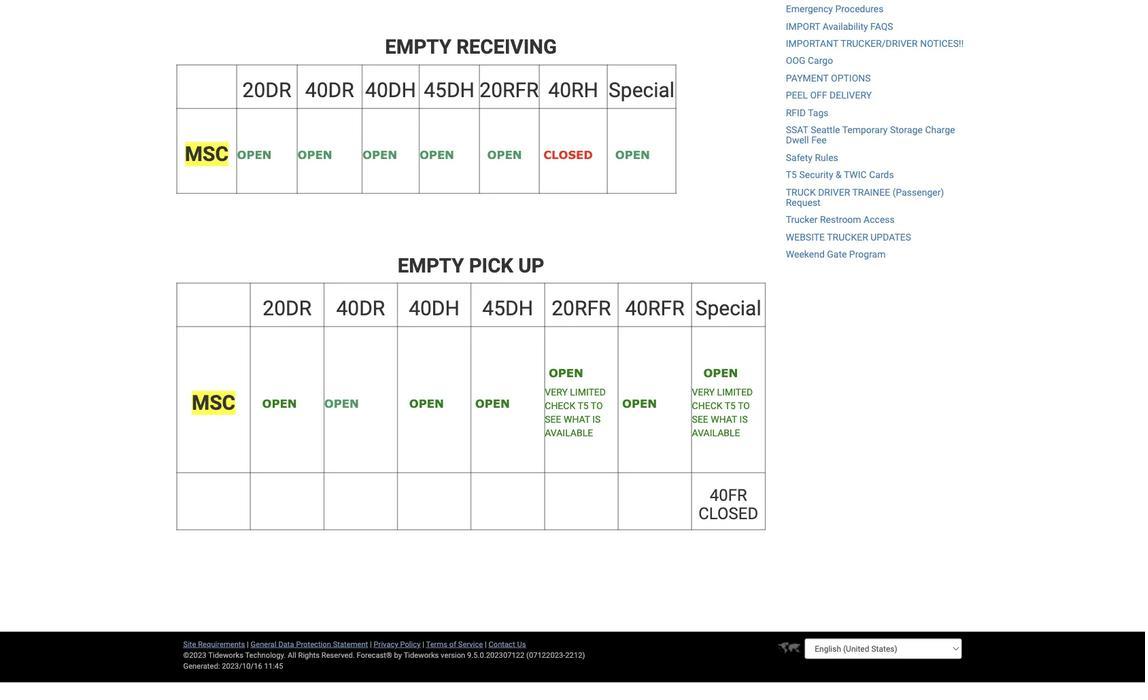 Task type: describe. For each thing, give the bounding box(es) containing it.
1 see from the left
[[545, 414, 561, 426]]

9.5.0.202307122
[[467, 651, 525, 660]]

receiving
[[456, 36, 557, 59]]

requirements
[[198, 640, 245, 649]]

forecast®
[[357, 651, 392, 660]]

us
[[517, 640, 526, 649]]

special for 40rfr
[[695, 297, 761, 321]]

truck driver trainee (passenger) request link
[[786, 187, 944, 209]]

temporary
[[842, 125, 888, 136]]

generated:
[[183, 662, 220, 671]]

1 very from the left
[[545, 387, 568, 398]]

policy
[[400, 640, 421, 649]]

4 | from the left
[[485, 640, 487, 649]]

1 very limited check t5 to see what is available from the left
[[545, 387, 606, 439]]

all
[[288, 651, 296, 660]]

40fr closed
[[699, 486, 758, 524]]

procedures
[[835, 4, 884, 15]]

weekend gate program link
[[786, 249, 886, 260]]

emergency
[[786, 4, 833, 15]]

1 what from the left
[[564, 414, 590, 426]]

rfid
[[786, 107, 806, 119]]

contact
[[489, 640, 515, 649]]

terms of service link
[[426, 640, 483, 649]]

reserved.
[[322, 651, 355, 660]]

weekend
[[786, 249, 825, 260]]

1 limited from the left
[[570, 387, 606, 398]]

payment options link
[[786, 73, 871, 84]]

availability
[[823, 21, 868, 32]]

fee
[[811, 135, 827, 146]]

tags
[[808, 107, 829, 119]]

site
[[183, 640, 196, 649]]

t5 security & twic cards link
[[786, 170, 894, 181]]

data
[[278, 640, 294, 649]]

import availability faqs link
[[786, 21, 893, 32]]

&
[[836, 170, 842, 181]]

0 vertical spatial closed
[[543, 148, 593, 162]]

website
[[786, 232, 825, 243]]

up
[[518, 254, 544, 277]]

notices!!
[[920, 38, 964, 49]]

safety
[[786, 152, 813, 164]]

contact us link
[[489, 640, 526, 649]]

2 what from the left
[[711, 414, 737, 426]]

2 very limited check t5 to see what is available from the left
[[692, 387, 753, 439]]

of
[[449, 640, 456, 649]]

msc for 40rh
[[185, 143, 229, 167]]

dwell
[[786, 135, 809, 146]]

charge
[[925, 125, 955, 136]]

trucker restroom access link
[[786, 215, 895, 226]]

site requirements | general data protection statement | privacy policy | terms of service | contact us ©2023 tideworks technology. all rights reserved. forecast® by tideworks version 9.5.0.202307122 (07122023-2212) generated: 2023/10/16 11:45
[[183, 640, 585, 671]]

privacy policy link
[[374, 640, 421, 649]]

seattle
[[811, 125, 840, 136]]

40fr
[[710, 486, 747, 506]]

protection
[[296, 640, 331, 649]]

faqs
[[871, 21, 893, 32]]

general
[[251, 640, 277, 649]]

by
[[394, 651, 402, 660]]

restroom
[[820, 215, 861, 226]]

2 see from the left
[[692, 414, 708, 426]]

2 available from the left
[[692, 428, 740, 439]]

empty pick up
[[398, 254, 544, 277]]

rfid tags link
[[786, 107, 829, 119]]

45dh for 45dh 20rfr
[[424, 78, 475, 102]]

trucker
[[827, 232, 868, 243]]

1 vertical spatial 20rfr
[[552, 297, 611, 321]]

statement
[[333, 640, 368, 649]]

truck
[[786, 187, 816, 198]]

cards
[[869, 170, 894, 181]]

0 horizontal spatial t5
[[578, 401, 589, 412]]

ssat seattle temporary storage charge dwell fee link
[[786, 125, 955, 146]]

important trucker/driver notices!! link
[[786, 38, 964, 49]]

emergency procedures link
[[786, 4, 884, 15]]

website trucker updates link
[[786, 232, 911, 243]]

storage
[[890, 125, 923, 136]]

cargo
[[808, 56, 833, 67]]

program
[[849, 249, 886, 260]]

2212)
[[565, 651, 585, 660]]

technology.
[[245, 651, 286, 660]]

1 vertical spatial closed
[[699, 504, 758, 524]]

1 | from the left
[[247, 640, 249, 649]]

1 to from the left
[[591, 401, 603, 412]]

2023/10/16
[[222, 662, 262, 671]]

empty receiving
[[385, 36, 557, 59]]

privacy
[[374, 640, 398, 649]]

©2023 tideworks
[[183, 651, 243, 660]]



Task type: vqa. For each thing, say whether or not it's contained in the screenshot.
first TO from left
yes



Task type: locate. For each thing, give the bounding box(es) containing it.
| up tideworks on the left bottom of the page
[[422, 640, 424, 649]]

40dh for 40rh
[[365, 78, 416, 102]]

20dr for 40rfr
[[263, 297, 312, 321]]

emergency procedures import availability faqs important trucker/driver notices!! oog cargo payment options peel off delivery rfid tags ssat seattle temporary storage charge dwell fee safety rules t5 security & twic cards truck driver trainee (passenger) request trucker restroom access website trucker updates weekend gate program
[[786, 4, 964, 260]]

peel
[[786, 90, 808, 101]]

empty for empty pick up
[[398, 254, 464, 277]]

1 horizontal spatial check
[[692, 401, 723, 412]]

0 horizontal spatial limited
[[570, 387, 606, 398]]

trainee
[[852, 187, 890, 198]]

0 horizontal spatial see
[[545, 414, 561, 426]]

1 is from the left
[[593, 414, 601, 426]]

safety rules link
[[786, 152, 838, 164]]

1 horizontal spatial limited
[[717, 387, 753, 398]]

to
[[591, 401, 603, 412], [738, 401, 750, 412]]

2 is from the left
[[740, 414, 748, 426]]

delivery
[[830, 90, 872, 101]]

0 horizontal spatial to
[[591, 401, 603, 412]]

ssat
[[786, 125, 808, 136]]

very
[[545, 387, 568, 398], [692, 387, 715, 398]]

oog
[[786, 56, 806, 67]]

(07122023-
[[526, 651, 565, 660]]

2 check from the left
[[692, 401, 723, 412]]

45dh down pick
[[482, 297, 533, 321]]

driver
[[818, 187, 850, 198]]

0 horizontal spatial very limited check t5 to see what is available
[[545, 387, 606, 439]]

2 to from the left
[[738, 401, 750, 412]]

0 horizontal spatial check
[[545, 401, 575, 412]]

terms
[[426, 640, 447, 649]]

1 horizontal spatial see
[[692, 414, 708, 426]]

empty for empty receiving
[[385, 36, 451, 59]]

site requirements link
[[183, 640, 245, 649]]

service
[[458, 640, 483, 649]]

gate
[[827, 249, 847, 260]]

pick
[[469, 254, 513, 277]]

45dh 20rfr
[[424, 78, 539, 102]]

is
[[593, 414, 601, 426], [740, 414, 748, 426]]

rights
[[298, 651, 320, 660]]

1 vertical spatial special
[[695, 297, 761, 321]]

| left "general"
[[247, 640, 249, 649]]

45dh for 45dh
[[482, 297, 533, 321]]

0 vertical spatial special
[[609, 78, 675, 102]]

1 horizontal spatial available
[[692, 428, 740, 439]]

access
[[864, 215, 895, 226]]

| up '9.5.0.202307122'
[[485, 640, 487, 649]]

2 very from the left
[[692, 387, 715, 398]]

updates
[[871, 232, 911, 243]]

2 limited from the left
[[717, 387, 753, 398]]

limited
[[570, 387, 606, 398], [717, 387, 753, 398]]

1 check from the left
[[545, 401, 575, 412]]

0 horizontal spatial closed
[[543, 148, 593, 162]]

11:45
[[264, 662, 283, 671]]

1 horizontal spatial special
[[695, 297, 761, 321]]

1 available from the left
[[545, 428, 593, 439]]

1 vertical spatial 20dr
[[263, 297, 312, 321]]

1 horizontal spatial t5
[[725, 401, 736, 412]]

open
[[237, 148, 272, 162], [298, 148, 332, 162], [363, 148, 397, 162], [420, 148, 454, 162], [487, 148, 522, 162], [615, 148, 650, 162], [545, 366, 583, 380], [692, 366, 738, 380], [251, 397, 297, 411], [324, 397, 359, 411], [398, 397, 444, 411], [471, 397, 510, 411], [618, 397, 657, 411]]

0 horizontal spatial 45dh
[[424, 78, 475, 102]]

request
[[786, 197, 821, 209]]

version
[[441, 651, 465, 660]]

options
[[831, 73, 871, 84]]

0 vertical spatial 20dr
[[242, 78, 291, 102]]

special
[[609, 78, 675, 102], [695, 297, 761, 321]]

|
[[247, 640, 249, 649], [370, 640, 372, 649], [422, 640, 424, 649], [485, 640, 487, 649]]

1 vertical spatial msc
[[192, 391, 235, 416]]

1 vertical spatial empty
[[398, 254, 464, 277]]

peel off delivery link
[[786, 90, 872, 101]]

1 horizontal spatial very limited check t5 to see what is available
[[692, 387, 753, 439]]

1 vertical spatial 45dh
[[482, 297, 533, 321]]

20dr for 40rh
[[242, 78, 291, 102]]

1 horizontal spatial closed
[[699, 504, 758, 524]]

very limited check t5 to see what is available
[[545, 387, 606, 439], [692, 387, 753, 439]]

payment
[[786, 73, 829, 84]]

1 horizontal spatial 20rfr
[[552, 297, 611, 321]]

rules
[[815, 152, 838, 164]]

1 horizontal spatial very
[[692, 387, 715, 398]]

2 horizontal spatial t5
[[786, 170, 797, 181]]

msc for 40rfr
[[192, 391, 235, 416]]

45dh down 'empty receiving'
[[424, 78, 475, 102]]

40dr for 40rfr
[[336, 297, 385, 321]]

0 horizontal spatial is
[[593, 414, 601, 426]]

1 vertical spatial 40dh
[[409, 297, 460, 321]]

0 vertical spatial 45dh
[[424, 78, 475, 102]]

1 vertical spatial 40dr
[[336, 297, 385, 321]]

check
[[545, 401, 575, 412], [692, 401, 723, 412]]

1 horizontal spatial what
[[711, 414, 737, 426]]

0 horizontal spatial very
[[545, 387, 568, 398]]

oog cargo link
[[786, 56, 833, 67]]

40dr for 40rh
[[305, 78, 354, 102]]

0 vertical spatial 40dr
[[305, 78, 354, 102]]

twic
[[844, 170, 867, 181]]

40dh for 40rfr
[[409, 297, 460, 321]]

what
[[564, 414, 590, 426], [711, 414, 737, 426]]

trucker
[[786, 215, 818, 226]]

1 horizontal spatial to
[[738, 401, 750, 412]]

import
[[786, 21, 820, 32]]

1 horizontal spatial is
[[740, 414, 748, 426]]

security
[[799, 170, 833, 181]]

special for 40rh
[[609, 78, 675, 102]]

3 | from the left
[[422, 640, 424, 649]]

0 vertical spatial msc
[[185, 143, 229, 167]]

msc
[[185, 143, 229, 167], [192, 391, 235, 416]]

1 horizontal spatial 45dh
[[482, 297, 533, 321]]

0 vertical spatial 20rfr
[[480, 78, 539, 102]]

tideworks
[[404, 651, 439, 660]]

20dr
[[242, 78, 291, 102], [263, 297, 312, 321]]

0 horizontal spatial special
[[609, 78, 675, 102]]

general data protection statement link
[[251, 640, 368, 649]]

trucker/driver
[[841, 38, 918, 49]]

0 horizontal spatial 20rfr
[[480, 78, 539, 102]]

40dh
[[365, 78, 416, 102], [409, 297, 460, 321]]

0 horizontal spatial what
[[564, 414, 590, 426]]

45dh
[[424, 78, 475, 102], [482, 297, 533, 321]]

0 vertical spatial empty
[[385, 36, 451, 59]]

2 | from the left
[[370, 640, 372, 649]]

(passenger)
[[893, 187, 944, 198]]

t5 inside "emergency procedures import availability faqs important trucker/driver notices!! oog cargo payment options peel off delivery rfid tags ssat seattle temporary storage charge dwell fee safety rules t5 security & twic cards truck driver trainee (passenger) request trucker restroom access website trucker updates weekend gate program"
[[786, 170, 797, 181]]

0 vertical spatial 40dh
[[365, 78, 416, 102]]

| up forecast®
[[370, 640, 372, 649]]

off
[[810, 90, 827, 101]]

40rh
[[548, 78, 598, 102]]

0 horizontal spatial available
[[545, 428, 593, 439]]

40rfr
[[625, 297, 685, 321]]

important
[[786, 38, 839, 49]]



